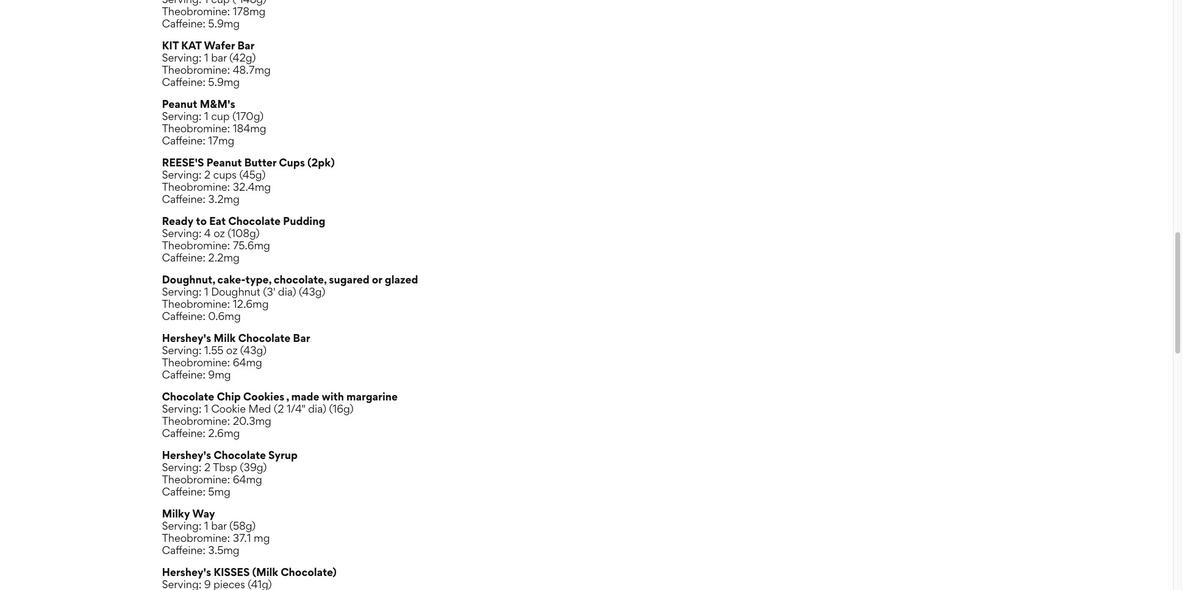 Task type: locate. For each thing, give the bounding box(es) containing it.
chocolate
[[228, 214, 281, 227], [238, 332, 291, 344], [162, 390, 214, 403], [214, 449, 266, 462]]

1 horizontal spatial bar
[[293, 332, 310, 344]]

10 theobromine: from the top
[[162, 532, 230, 544]]

1 left cookie
[[204, 402, 208, 415]]

theobromine: down m&m's
[[162, 122, 230, 135]]

9 serving: from the top
[[162, 519, 202, 532]]

4 1 from the top
[[204, 402, 208, 415]]

theobromine: inside peanut m&m's serving: 1 cup (170g) theobromine: 184mg caffeine: 17mg
[[162, 122, 230, 135]]

2 2 from the top
[[204, 461, 211, 474]]

0 vertical spatial oz
[[214, 227, 225, 239]]

hershey's for 2
[[162, 449, 211, 462]]

peanut m&m's serving: 1 cup (170g) theobromine: 184mg caffeine: 17mg
[[162, 97, 266, 147]]

37.1
[[233, 532, 251, 544]]

1 left cake-
[[204, 285, 208, 298]]

1 vertical spatial hershey's
[[162, 449, 211, 462]]

caffeine: up milky
[[162, 485, 206, 498]]

bar inside kit kat wafer bar serving: 1 bar (42g) theobromine: 48.7mg caffeine: 5.9mg
[[237, 39, 255, 52]]

bar left (58g)
[[211, 519, 227, 532]]

cookie
[[211, 402, 246, 415]]

1
[[204, 51, 208, 64], [204, 110, 208, 122], [204, 285, 208, 298], [204, 402, 208, 415], [204, 519, 208, 532]]

2 left cups
[[204, 168, 211, 181]]

caffeine: down milky
[[162, 544, 206, 557]]

caffeine: left '9mg' at the left of the page
[[162, 368, 206, 381]]

hershey's
[[162, 332, 211, 344], [162, 449, 211, 462], [162, 566, 211, 579]]

caffeine: down doughnut,
[[162, 310, 206, 322]]

0 horizontal spatial (43g)
[[240, 344, 267, 357]]

bar
[[237, 39, 255, 52], [293, 332, 310, 344]]

9 theobromine: from the top
[[162, 473, 230, 486]]

75.6mg
[[233, 239, 270, 252]]

2 1 from the top
[[204, 110, 208, 122]]

0 vertical spatial 5.9mg
[[208, 17, 240, 30]]

2 serving: from the top
[[162, 110, 202, 122]]

(16g)
[[329, 402, 354, 415]]

10 caffeine: from the top
[[162, 544, 206, 557]]

theobromine: down to
[[162, 239, 230, 252]]

theobromine: inside hershey's milk chocolate bar serving: 1.55 oz (43g) theobromine: 64mg caffeine: 9mg
[[162, 356, 230, 369]]

m&m's
[[200, 97, 235, 110]]

pudding
[[283, 214, 325, 227]]

1 horizontal spatial peanut
[[206, 156, 242, 169]]

0 vertical spatial hershey's
[[162, 332, 211, 344]]

2.6mg
[[208, 427, 240, 440]]

8 serving: from the top
[[162, 461, 202, 474]]

dia) inside chocolate chip cookies , made with margarine serving: 1 cookie med (2 1/4" dia) (16g) theobromine: 20.3mg caffeine: 2.6mg
[[308, 402, 326, 415]]

178mg
[[233, 5, 266, 17]]

64mg right "5mg"
[[233, 473, 262, 486]]

theobromine: up way
[[162, 473, 230, 486]]

4 serving: from the top
[[162, 227, 202, 239]]

oz right '1.55'
[[226, 344, 238, 357]]

1 inside doughnut, cake-type, chocolate, sugared or glazed serving: 1 doughnut (3' dia) (43g) theobromine: 12.6mg caffeine: 0.6mg
[[204, 285, 208, 298]]

1 5.9mg from the top
[[208, 17, 240, 30]]

hershey's inside hershey's milk chocolate bar serving: 1.55 oz (43g) theobromine: 64mg caffeine: 9mg
[[162, 332, 211, 344]]

64mg right '9mg' at the left of the page
[[233, 356, 262, 369]]

5.9mg up m&m's
[[208, 75, 240, 88]]

med
[[248, 402, 271, 415]]

(108g)
[[228, 227, 260, 239]]

serving: inside chocolate chip cookies , made with margarine serving: 1 cookie med (2 1/4" dia) (16g) theobromine: 20.3mg caffeine: 2.6mg
[[162, 402, 202, 415]]

5 caffeine: from the top
[[162, 251, 206, 264]]

2 5.9mg from the top
[[208, 75, 240, 88]]

5.9mg
[[208, 17, 240, 30], [208, 75, 240, 88]]

mg
[[254, 532, 270, 544]]

theobromine: inside milky way serving: 1 bar (58g) theobromine: 37.1 mg caffeine: 3.5mg
[[162, 532, 230, 544]]

caffeine: inside doughnut, cake-type, chocolate, sugared or glazed serving: 1 doughnut (3' dia) (43g) theobromine: 12.6mg caffeine: 0.6mg
[[162, 310, 206, 322]]

8 theobromine: from the top
[[162, 415, 230, 427]]

bar
[[211, 51, 227, 64], [211, 519, 227, 532]]

3 1 from the top
[[204, 285, 208, 298]]

theobromine: inside doughnut, cake-type, chocolate, sugared or glazed serving: 1 doughnut (3' dia) (43g) theobromine: 12.6mg caffeine: 0.6mg
[[162, 297, 230, 310]]

dia) right 1/4"
[[308, 402, 326, 415]]

with
[[322, 390, 344, 403]]

caffeine: up kat
[[162, 17, 206, 30]]

hershey's inside hershey's chocolate syrup serving: 2 tbsp (39g) theobromine: 64mg caffeine: 5mg
[[162, 449, 211, 462]]

bar up "48.7mg"
[[237, 39, 255, 52]]

or
[[372, 273, 382, 286]]

serving:
[[162, 51, 202, 64], [162, 110, 202, 122], [162, 168, 202, 181], [162, 227, 202, 239], [162, 285, 202, 298], [162, 344, 202, 357], [162, 402, 202, 415], [162, 461, 202, 474], [162, 519, 202, 532]]

6 theobromine: from the top
[[162, 297, 230, 310]]

2 left tbsp
[[204, 461, 211, 474]]

theobromine: inside ready to eat chocolate pudding serving: 4 oz (108g) theobromine: 75.6mg caffeine: 2.2mg
[[162, 239, 230, 252]]

64mg inside hershey's chocolate syrup serving: 2 tbsp (39g) theobromine: 64mg caffeine: 5mg
[[233, 473, 262, 486]]

1 vertical spatial dia)
[[308, 402, 326, 415]]

1 caffeine: from the top
[[162, 17, 206, 30]]

theobromine: inside theobromine: 178mg caffeine: 5.9mg
[[162, 5, 230, 17]]

0 vertical spatial (43g)
[[299, 285, 325, 298]]

theobromine: down chip
[[162, 415, 230, 427]]

7 caffeine: from the top
[[162, 368, 206, 381]]

5 serving: from the top
[[162, 285, 202, 298]]

1 vertical spatial peanut
[[206, 156, 242, 169]]

1 vertical spatial (43g)
[[240, 344, 267, 357]]

1 vertical spatial bar
[[293, 332, 310, 344]]

theobromine: down doughnut,
[[162, 297, 230, 310]]

theobromine:
[[162, 5, 230, 17], [162, 63, 230, 76], [162, 122, 230, 135], [162, 180, 230, 193], [162, 239, 230, 252], [162, 297, 230, 310], [162, 356, 230, 369], [162, 415, 230, 427], [162, 473, 230, 486], [162, 532, 230, 544]]

1 inside milky way serving: 1 bar (58g) theobromine: 37.1 mg caffeine: 3.5mg
[[204, 519, 208, 532]]

bar inside hershey's milk chocolate bar serving: 1.55 oz (43g) theobromine: 64mg caffeine: 9mg
[[293, 332, 310, 344]]

0 vertical spatial 64mg
[[233, 356, 262, 369]]

5.9mg up wafer
[[208, 17, 240, 30]]

hershey's down 3.5mg
[[162, 566, 211, 579]]

1 serving: from the top
[[162, 51, 202, 64]]

1 vertical spatial 5.9mg
[[208, 75, 240, 88]]

theobromine: inside kit kat wafer bar serving: 1 bar (42g) theobromine: 48.7mg caffeine: 5.9mg
[[162, 63, 230, 76]]

caffeine: up reese's
[[162, 134, 206, 147]]

cups
[[279, 156, 305, 169]]

doughnut,
[[162, 273, 215, 286]]

4 caffeine: from the top
[[162, 193, 206, 205]]

3.2mg
[[208, 193, 240, 205]]

2 inside the reese's peanut butter cups (2pk) serving: 2 cups (45g) theobromine: 32.4mg caffeine: 3.2mg
[[204, 168, 211, 181]]

glazed
[[385, 273, 418, 286]]

0 vertical spatial peanut
[[162, 97, 197, 110]]

5.9mg inside kit kat wafer bar serving: 1 bar (42g) theobromine: 48.7mg caffeine: 5.9mg
[[208, 75, 240, 88]]

0.6mg
[[208, 310, 241, 322]]

4 theobromine: from the top
[[162, 180, 230, 193]]

1 64mg from the top
[[233, 356, 262, 369]]

1 vertical spatial 2
[[204, 461, 211, 474]]

hershey's left milk
[[162, 332, 211, 344]]

1 theobromine: from the top
[[162, 5, 230, 17]]

2 vertical spatial hershey's
[[162, 566, 211, 579]]

6 serving: from the top
[[162, 344, 202, 357]]

1 vertical spatial bar
[[211, 519, 227, 532]]

1 vertical spatial 64mg
[[233, 473, 262, 486]]

8 caffeine: from the top
[[162, 427, 206, 440]]

12.6mg
[[233, 297, 269, 310]]

(42g)
[[229, 51, 256, 64]]

184mg
[[233, 122, 266, 135]]

caffeine: up ready
[[162, 193, 206, 205]]

type,
[[246, 273, 271, 286]]

made
[[291, 390, 319, 403]]

(43g) inside doughnut, cake-type, chocolate, sugared or glazed serving: 1 doughnut (3' dia) (43g) theobromine: 12.6mg caffeine: 0.6mg
[[299, 285, 325, 298]]

3 caffeine: from the top
[[162, 134, 206, 147]]

bar for hershey's milk chocolate bar
[[293, 332, 310, 344]]

1 up 3.5mg
[[204, 519, 208, 532]]

1 vertical spatial oz
[[226, 344, 238, 357]]

theobromine: down way
[[162, 532, 230, 544]]

caffeine: up doughnut,
[[162, 251, 206, 264]]

1 hershey's from the top
[[162, 332, 211, 344]]

milk
[[214, 332, 236, 344]]

0 horizontal spatial bar
[[237, 39, 255, 52]]

bar down doughnut, cake-type, chocolate, sugared or glazed serving: 1 doughnut (3' dia) (43g) theobromine: 12.6mg caffeine: 0.6mg
[[293, 332, 310, 344]]

1 left cup
[[204, 110, 208, 122]]

chocolate up 75.6mg at the left of page
[[228, 214, 281, 227]]

oz right 4 at the left of the page
[[214, 227, 225, 239]]

5 theobromine: from the top
[[162, 239, 230, 252]]

1 horizontal spatial (43g)
[[299, 285, 325, 298]]

peanut
[[162, 97, 197, 110], [206, 156, 242, 169]]

3 serving: from the top
[[162, 168, 202, 181]]

chocolate down 2.6mg
[[214, 449, 266, 462]]

caffeine: inside ready to eat chocolate pudding serving: 4 oz (108g) theobromine: 75.6mg caffeine: 2.2mg
[[162, 251, 206, 264]]

2
[[204, 168, 211, 181], [204, 461, 211, 474]]

5 1 from the top
[[204, 519, 208, 532]]

dia) right (3'
[[278, 285, 296, 298]]

0 vertical spatial bar
[[237, 39, 255, 52]]

caffeine: inside the reese's peanut butter cups (2pk) serving: 2 cups (45g) theobromine: 32.4mg caffeine: 3.2mg
[[162, 193, 206, 205]]

caffeine: inside chocolate chip cookies , made with margarine serving: 1 cookie med (2 1/4" dia) (16g) theobromine: 20.3mg caffeine: 2.6mg
[[162, 427, 206, 440]]

butter
[[244, 156, 276, 169]]

cake-
[[217, 273, 246, 286]]

theobromine: down milk
[[162, 356, 230, 369]]

2 64mg from the top
[[233, 473, 262, 486]]

7 serving: from the top
[[162, 402, 202, 415]]

dia)
[[278, 285, 296, 298], [308, 402, 326, 415]]

2 hershey's from the top
[[162, 449, 211, 462]]

caffeine: down kat
[[162, 75, 206, 88]]

(58g)
[[229, 519, 256, 532]]

1 2 from the top
[[204, 168, 211, 181]]

chocolate down 12.6mg
[[238, 332, 291, 344]]

caffeine:
[[162, 17, 206, 30], [162, 75, 206, 88], [162, 134, 206, 147], [162, 193, 206, 205], [162, 251, 206, 264], [162, 310, 206, 322], [162, 368, 206, 381], [162, 427, 206, 440], [162, 485, 206, 498], [162, 544, 206, 557]]

milky way serving: 1 bar (58g) theobromine: 37.1 mg caffeine: 3.5mg
[[162, 507, 270, 557]]

0 vertical spatial 2
[[204, 168, 211, 181]]

(2pk)
[[307, 156, 335, 169]]

1 1 from the top
[[204, 51, 208, 64]]

3 theobromine: from the top
[[162, 122, 230, 135]]

1 horizontal spatial dia)
[[308, 402, 326, 415]]

hershey's chocolate syrup serving: 2 tbsp (39g) theobromine: 64mg caffeine: 5mg
[[162, 449, 298, 498]]

64mg
[[233, 356, 262, 369], [233, 473, 262, 486]]

0 horizontal spatial oz
[[214, 227, 225, 239]]

0 vertical spatial dia)
[[278, 285, 296, 298]]

theobromine: down kat
[[162, 63, 230, 76]]

(43g) left sugared
[[299, 285, 325, 298]]

theobromine: down reese's
[[162, 180, 230, 193]]

bar left (42g)
[[211, 51, 227, 64]]

theobromine: up kat
[[162, 5, 230, 17]]

(43g)
[[299, 285, 325, 298], [240, 344, 267, 357]]

chocolate down '9mg' at the left of the page
[[162, 390, 214, 403]]

(43g) right milk
[[240, 344, 267, 357]]

way
[[192, 507, 215, 520]]

1 right kat
[[204, 51, 208, 64]]

1 horizontal spatial oz
[[226, 344, 238, 357]]

1 bar from the top
[[211, 51, 227, 64]]

2 caffeine: from the top
[[162, 75, 206, 88]]

dia) inside doughnut, cake-type, chocolate, sugared or glazed serving: 1 doughnut (3' dia) (43g) theobromine: 12.6mg caffeine: 0.6mg
[[278, 285, 296, 298]]

6 caffeine: from the top
[[162, 310, 206, 322]]

2 theobromine: from the top
[[162, 63, 230, 76]]

hershey's left tbsp
[[162, 449, 211, 462]]

1 inside kit kat wafer bar serving: 1 bar (42g) theobromine: 48.7mg caffeine: 5.9mg
[[204, 51, 208, 64]]

oz
[[214, 227, 225, 239], [226, 344, 238, 357]]

peanut left m&m's
[[162, 97, 197, 110]]

1 inside peanut m&m's serving: 1 cup (170g) theobromine: 184mg caffeine: 17mg
[[204, 110, 208, 122]]

2 bar from the top
[[211, 519, 227, 532]]

9 caffeine: from the top
[[162, 485, 206, 498]]

peanut down 17mg at the left top of page
[[206, 156, 242, 169]]

7 theobromine: from the top
[[162, 356, 230, 369]]

0 vertical spatial bar
[[211, 51, 227, 64]]

0 horizontal spatial dia)
[[278, 285, 296, 298]]

(170g)
[[232, 110, 264, 122]]

serving: inside peanut m&m's serving: 1 cup (170g) theobromine: 184mg caffeine: 17mg
[[162, 110, 202, 122]]

caffeine: left 2.6mg
[[162, 427, 206, 440]]

0 horizontal spatial peanut
[[162, 97, 197, 110]]



Task type: describe. For each thing, give the bounding box(es) containing it.
oz inside hershey's milk chocolate bar serving: 1.55 oz (43g) theobromine: 64mg caffeine: 9mg
[[226, 344, 238, 357]]

theobromine: inside hershey's chocolate syrup serving: 2 tbsp (39g) theobromine: 64mg caffeine: 5mg
[[162, 473, 230, 486]]

cup
[[211, 110, 230, 122]]

ready to eat chocolate pudding serving: 4 oz (108g) theobromine: 75.6mg caffeine: 2.2mg
[[162, 214, 325, 264]]

2 inside hershey's chocolate syrup serving: 2 tbsp (39g) theobromine: 64mg caffeine: 5mg
[[204, 461, 211, 474]]

kat
[[181, 39, 202, 52]]

64mg inside hershey's milk chocolate bar serving: 1.55 oz (43g) theobromine: 64mg caffeine: 9mg
[[233, 356, 262, 369]]

(39g)
[[240, 461, 267, 474]]

chocolate inside hershey's milk chocolate bar serving: 1.55 oz (43g) theobromine: 64mg caffeine: 9mg
[[238, 332, 291, 344]]

1.55
[[204, 344, 223, 357]]

3.5mg
[[208, 544, 239, 557]]

serving: inside the reese's peanut butter cups (2pk) serving: 2 cups (45g) theobromine: 32.4mg caffeine: 3.2mg
[[162, 168, 202, 181]]

theobromine: inside the reese's peanut butter cups (2pk) serving: 2 cups (45g) theobromine: 32.4mg caffeine: 3.2mg
[[162, 180, 230, 193]]

kit
[[162, 39, 179, 52]]

caffeine: inside milky way serving: 1 bar (58g) theobromine: 37.1 mg caffeine: 3.5mg
[[162, 544, 206, 557]]

cookies
[[243, 390, 284, 403]]

1/4"
[[287, 402, 305, 415]]

milky
[[162, 507, 190, 520]]

bar inside milky way serving: 1 bar (58g) theobromine: 37.1 mg caffeine: 3.5mg
[[211, 519, 227, 532]]

(43g) inside hershey's milk chocolate bar serving: 1.55 oz (43g) theobromine: 64mg caffeine: 9mg
[[240, 344, 267, 357]]

serving: inside hershey's chocolate syrup serving: 2 tbsp (39g) theobromine: 64mg caffeine: 5mg
[[162, 461, 202, 474]]

hershey's for serving:
[[162, 332, 211, 344]]

1 inside chocolate chip cookies , made with margarine serving: 1 cookie med (2 1/4" dia) (16g) theobromine: 20.3mg caffeine: 2.6mg
[[204, 402, 208, 415]]

theobromine: inside chocolate chip cookies , made with margarine serving: 1 cookie med (2 1/4" dia) (16g) theobromine: 20.3mg caffeine: 2.6mg
[[162, 415, 230, 427]]

to
[[196, 214, 207, 227]]

syrup
[[268, 449, 298, 462]]

5.9mg inside theobromine: 178mg caffeine: 5.9mg
[[208, 17, 240, 30]]

doughnut
[[211, 285, 260, 298]]

peanut inside the reese's peanut butter cups (2pk) serving: 2 cups (45g) theobromine: 32.4mg caffeine: 3.2mg
[[206, 156, 242, 169]]

cups
[[213, 168, 237, 181]]

serving: inside milky way serving: 1 bar (58g) theobromine: 37.1 mg caffeine: 3.5mg
[[162, 519, 202, 532]]

chocolate inside hershey's chocolate syrup serving: 2 tbsp (39g) theobromine: 64mg caffeine: 5mg
[[214, 449, 266, 462]]

48.7mg
[[233, 63, 271, 76]]

bar inside kit kat wafer bar serving: 1 bar (42g) theobromine: 48.7mg caffeine: 5.9mg
[[211, 51, 227, 64]]

kisses
[[214, 566, 250, 579]]

reese's peanut butter cups (2pk) serving: 2 cups (45g) theobromine: 32.4mg caffeine: 3.2mg
[[162, 156, 335, 205]]

5mg
[[208, 485, 230, 498]]

oz inside ready to eat chocolate pudding serving: 4 oz (108g) theobromine: 75.6mg caffeine: 2.2mg
[[214, 227, 225, 239]]

2.2mg
[[208, 251, 240, 264]]

tbsp
[[213, 461, 237, 474]]

caffeine: inside theobromine: 178mg caffeine: 5.9mg
[[162, 17, 206, 30]]

caffeine: inside hershey's milk chocolate bar serving: 1.55 oz (43g) theobromine: 64mg caffeine: 9mg
[[162, 368, 206, 381]]

doughnut, cake-type, chocolate, sugared or glazed serving: 1 doughnut (3' dia) (43g) theobromine: 12.6mg caffeine: 0.6mg
[[162, 273, 418, 322]]

9mg
[[208, 368, 231, 381]]

eat
[[209, 214, 226, 227]]

chocolate inside chocolate chip cookies , made with margarine serving: 1 cookie med (2 1/4" dia) (16g) theobromine: 20.3mg caffeine: 2.6mg
[[162, 390, 214, 403]]

,
[[286, 390, 289, 403]]

peanut inside peanut m&m's serving: 1 cup (170g) theobromine: 184mg caffeine: 17mg
[[162, 97, 197, 110]]

serving: inside hershey's milk chocolate bar serving: 1.55 oz (43g) theobromine: 64mg caffeine: 9mg
[[162, 344, 202, 357]]

hershey's kisses (milk chocolate)
[[162, 566, 337, 579]]

theobromine: 178mg caffeine: 5.9mg
[[162, 5, 266, 30]]

caffeine: inside peanut m&m's serving: 1 cup (170g) theobromine: 184mg caffeine: 17mg
[[162, 134, 206, 147]]

(45g)
[[239, 168, 266, 181]]

4
[[204, 227, 211, 239]]

serving: inside ready to eat chocolate pudding serving: 4 oz (108g) theobromine: 75.6mg caffeine: 2.2mg
[[162, 227, 202, 239]]

serving: inside doughnut, cake-type, chocolate, sugared or glazed serving: 1 doughnut (3' dia) (43g) theobromine: 12.6mg caffeine: 0.6mg
[[162, 285, 202, 298]]

3 hershey's from the top
[[162, 566, 211, 579]]

sugared
[[329, 273, 369, 286]]

chocolate)
[[281, 566, 337, 579]]

serving: inside kit kat wafer bar serving: 1 bar (42g) theobromine: 48.7mg caffeine: 5.9mg
[[162, 51, 202, 64]]

caffeine: inside kit kat wafer bar serving: 1 bar (42g) theobromine: 48.7mg caffeine: 5.9mg
[[162, 75, 206, 88]]

reese's
[[162, 156, 204, 169]]

caffeine: inside hershey's chocolate syrup serving: 2 tbsp (39g) theobromine: 64mg caffeine: 5mg
[[162, 485, 206, 498]]

hershey's milk chocolate bar serving: 1.55 oz (43g) theobromine: 64mg caffeine: 9mg
[[162, 332, 310, 381]]

32.4mg
[[233, 180, 271, 193]]

(3'
[[263, 285, 275, 298]]

wafer
[[204, 39, 235, 52]]

bar for kit kat wafer bar
[[237, 39, 255, 52]]

margarine
[[346, 390, 398, 403]]

(milk
[[252, 566, 278, 579]]

kit kat wafer bar serving: 1 bar (42g) theobromine: 48.7mg caffeine: 5.9mg
[[162, 39, 271, 88]]

chocolate inside ready to eat chocolate pudding serving: 4 oz (108g) theobromine: 75.6mg caffeine: 2.2mg
[[228, 214, 281, 227]]

chip
[[217, 390, 241, 403]]

17mg
[[208, 134, 234, 147]]

chocolate chip cookies , made with margarine serving: 1 cookie med (2 1/4" dia) (16g) theobromine: 20.3mg caffeine: 2.6mg
[[162, 390, 398, 440]]

(2
[[274, 402, 284, 415]]

20.3mg
[[233, 415, 271, 427]]

chocolate,
[[274, 273, 327, 286]]

ready
[[162, 214, 194, 227]]



Task type: vqa. For each thing, say whether or not it's contained in the screenshot.
Wash
no



